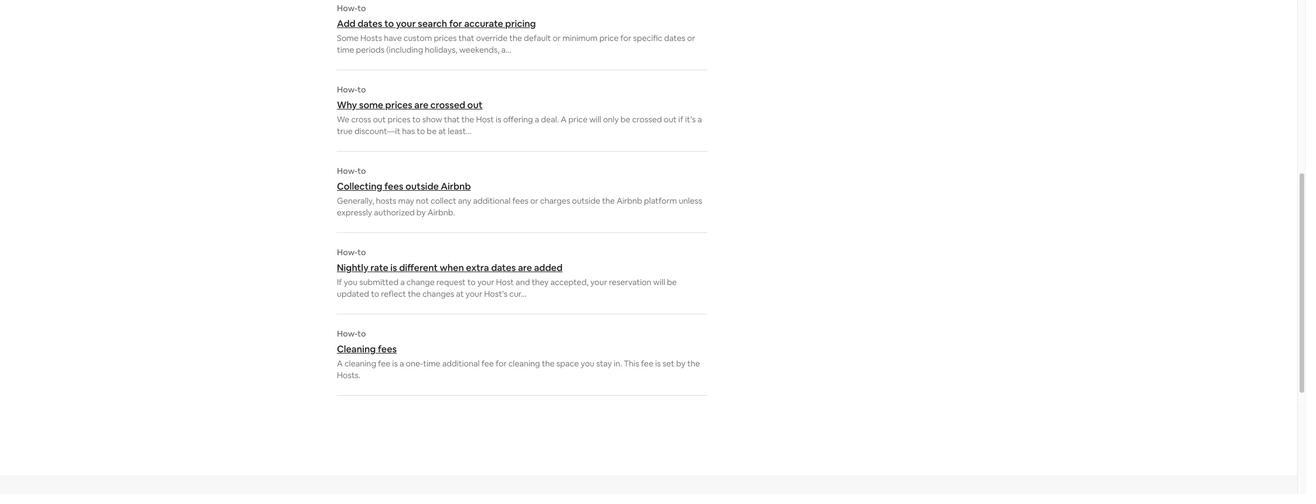 Task type: vqa. For each thing, say whether or not it's contained in the screenshot.


Task type: locate. For each thing, give the bounding box(es) containing it.
airbnb
[[441, 181, 471, 193], [617, 196, 642, 206]]

specific
[[633, 33, 663, 43]]

how- inside how-to collecting fees outside airbnb generally, hosts may not collect any additional fees or charges outside the airbnb platform unless expressly authorized by airbnb.
[[337, 166, 358, 176]]

0 horizontal spatial at
[[438, 126, 446, 137]]

how- for why
[[337, 84, 358, 95]]

will left only
[[589, 114, 601, 125]]

fees
[[384, 181, 403, 193], [512, 196, 529, 206], [378, 343, 397, 356]]

host
[[476, 114, 494, 125], [496, 277, 514, 288]]

the inside how-to why some prices are crossed out we cross out prices to show that the host is offering a deal. a price will only be crossed out if it's a true discount—it has to be at least…
[[462, 114, 474, 125]]

price right deal.
[[568, 114, 588, 125]]

fees down collecting fees outside airbnb link
[[512, 196, 529, 206]]

how-
[[337, 3, 358, 13], [337, 84, 358, 95], [337, 166, 358, 176], [337, 247, 358, 258], [337, 329, 358, 339]]

will inside how-to why some prices are crossed out we cross out prices to show that the host is offering a deal. a price will only be crossed out if it's a true discount—it has to be at least…
[[589, 114, 601, 125]]

cleaning
[[345, 359, 376, 369], [509, 359, 540, 369]]

the down the change
[[408, 289, 421, 299]]

0 horizontal spatial fee
[[378, 359, 390, 369]]

you inside how-to nightly rate is different when extra dates are added if you submitted a change request to your host and they accepted, your reservation will be updated to reflect the changes at your host's cur…
[[344, 277, 358, 288]]

1 horizontal spatial fee
[[482, 359, 494, 369]]

crossed
[[431, 99, 465, 111], [632, 114, 662, 125]]

prices up the holidays,
[[434, 33, 457, 43]]

to up have
[[384, 18, 394, 30]]

1 horizontal spatial dates
[[491, 262, 516, 274]]

1 horizontal spatial will
[[653, 277, 665, 288]]

to right has
[[417, 126, 425, 137]]

fee left one- at the bottom left of the page
[[378, 359, 390, 369]]

out up least…
[[467, 99, 483, 111]]

0 vertical spatial by
[[417, 207, 426, 218]]

host up host's
[[496, 277, 514, 288]]

collecting fees outside airbnb element
[[337, 166, 707, 219]]

0 vertical spatial for
[[449, 18, 462, 30]]

by right set
[[676, 359, 686, 369]]

be right reservation
[[667, 277, 677, 288]]

is left offering
[[496, 114, 501, 125]]

out left if
[[664, 114, 677, 125]]

fee down cleaning fees link
[[482, 359, 494, 369]]

1 vertical spatial additional
[[442, 359, 480, 369]]

to up nightly
[[358, 247, 366, 258]]

your left host's
[[466, 289, 482, 299]]

1 horizontal spatial outside
[[572, 196, 600, 206]]

periods
[[356, 45, 385, 55]]

3 how- from the top
[[337, 166, 358, 176]]

additional inside how-to collecting fees outside airbnb generally, hosts may not collect any additional fees or charges outside the airbnb platform unless expressly authorized by airbnb.
[[473, 196, 511, 206]]

0 horizontal spatial are
[[414, 99, 429, 111]]

will
[[589, 114, 601, 125], [653, 277, 665, 288]]

1 horizontal spatial by
[[676, 359, 686, 369]]

price
[[600, 33, 619, 43], [568, 114, 588, 125]]

1 vertical spatial a
[[337, 359, 343, 369]]

0 vertical spatial host
[[476, 114, 494, 125]]

and
[[516, 277, 530, 288]]

additional
[[473, 196, 511, 206], [442, 359, 480, 369]]

0 horizontal spatial dates
[[358, 18, 382, 30]]

the left platform
[[602, 196, 615, 206]]

cleaning down cleaning fees link
[[509, 359, 540, 369]]

a up reflect
[[400, 277, 405, 288]]

or
[[553, 33, 561, 43], [687, 33, 695, 43], [530, 196, 538, 206]]

0 horizontal spatial host
[[476, 114, 494, 125]]

the up the a…
[[509, 33, 522, 43]]

0 vertical spatial airbnb
[[441, 181, 471, 193]]

dates up hosts
[[358, 18, 382, 30]]

how-to cleaning fees a cleaning fee is a one-time additional fee for cleaning the space you stay in. this fee is set by the hosts.
[[337, 329, 700, 381]]

or right specific
[[687, 33, 695, 43]]

add dates to your search for accurate pricing link
[[337, 18, 707, 30]]

0 vertical spatial be
[[621, 114, 631, 125]]

be down "show" on the top of the page
[[427, 126, 437, 137]]

fee
[[378, 359, 390, 369], [482, 359, 494, 369], [641, 359, 654, 369]]

are up "show" on the top of the page
[[414, 99, 429, 111]]

0 vertical spatial at
[[438, 126, 446, 137]]

you left stay
[[581, 359, 595, 369]]

1 vertical spatial time
[[423, 359, 440, 369]]

0 horizontal spatial cleaning
[[345, 359, 376, 369]]

0 vertical spatial time
[[337, 45, 354, 55]]

nightly rate is different when extra dates are added link
[[337, 262, 707, 274]]

1 vertical spatial crossed
[[632, 114, 662, 125]]

price right "minimum"
[[600, 33, 619, 43]]

for right search
[[449, 18, 462, 30]]

reflect
[[381, 289, 406, 299]]

host left offering
[[476, 114, 494, 125]]

a
[[561, 114, 567, 125], [337, 359, 343, 369]]

added
[[534, 262, 563, 274]]

2 horizontal spatial out
[[664, 114, 677, 125]]

how- inside "how-to cleaning fees a cleaning fee is a one-time additional fee for cleaning the space you stay in. this fee is set by the hosts."
[[337, 329, 358, 339]]

1 horizontal spatial at
[[456, 289, 464, 299]]

1 horizontal spatial cleaning
[[509, 359, 540, 369]]

that up least…
[[444, 114, 460, 125]]

1 vertical spatial price
[[568, 114, 588, 125]]

how- up "add"
[[337, 3, 358, 13]]

2 vertical spatial dates
[[491, 262, 516, 274]]

why
[[337, 99, 357, 111]]

1 horizontal spatial time
[[423, 359, 440, 369]]

0 horizontal spatial crossed
[[431, 99, 465, 111]]

outside right charges
[[572, 196, 600, 206]]

that up weekends,
[[459, 33, 474, 43]]

1 vertical spatial host
[[496, 277, 514, 288]]

for
[[449, 18, 462, 30], [620, 33, 631, 43], [496, 359, 507, 369]]

at inside how-to why some prices are crossed out we cross out prices to show that the host is offering a deal. a price will only be crossed out if it's a true discount—it has to be at least…
[[438, 126, 446, 137]]

fees inside "how-to cleaning fees a cleaning fee is a one-time additional fee for cleaning the space you stay in. this fee is set by the hosts."
[[378, 343, 397, 356]]

0 vertical spatial that
[[459, 33, 474, 43]]

1 horizontal spatial you
[[581, 359, 595, 369]]

0 horizontal spatial price
[[568, 114, 588, 125]]

accurate
[[464, 18, 503, 30]]

accepted,
[[551, 277, 589, 288]]

0 horizontal spatial a
[[337, 359, 343, 369]]

1 vertical spatial by
[[676, 359, 686, 369]]

how- for cleaning
[[337, 329, 358, 339]]

0 horizontal spatial by
[[417, 207, 426, 218]]

prices up has
[[388, 114, 411, 125]]

or down collecting fees outside airbnb link
[[530, 196, 538, 206]]

may
[[398, 196, 414, 206]]

0 vertical spatial will
[[589, 114, 601, 125]]

1 horizontal spatial airbnb
[[617, 196, 642, 206]]

why some prices are crossed out element
[[337, 84, 707, 137]]

2 how- from the top
[[337, 84, 358, 95]]

(including
[[386, 45, 423, 55]]

1 vertical spatial at
[[456, 289, 464, 299]]

dates
[[358, 18, 382, 30], [664, 33, 686, 43], [491, 262, 516, 274]]

0 horizontal spatial for
[[449, 18, 462, 30]]

2 vertical spatial prices
[[388, 114, 411, 125]]

host inside how-to nightly rate is different when extra dates are added if you submitted a change request to your host and they accepted, your reservation will be updated to reflect the changes at your host's cur…
[[496, 277, 514, 288]]

holidays,
[[425, 45, 458, 55]]

dates right specific
[[664, 33, 686, 43]]

2 horizontal spatial dates
[[664, 33, 686, 43]]

for left specific
[[620, 33, 631, 43]]

will inside how-to nightly rate is different when extra dates are added if you submitted a change request to your host and they accepted, your reservation will be updated to reflect the changes at your host's cur…
[[653, 277, 665, 288]]

authorized
[[374, 207, 415, 218]]

out
[[467, 99, 483, 111], [373, 114, 386, 125], [664, 114, 677, 125]]

crossed left if
[[632, 114, 662, 125]]

0 vertical spatial fees
[[384, 181, 403, 193]]

changes
[[422, 289, 454, 299]]

by down not
[[417, 207, 426, 218]]

be inside how-to nightly rate is different when extra dates are added if you submitted a change request to your host and they accepted, your reservation will be updated to reflect the changes at your host's cur…
[[667, 277, 677, 288]]

0 horizontal spatial time
[[337, 45, 354, 55]]

host's
[[484, 289, 508, 299]]

your up custom
[[396, 18, 416, 30]]

some
[[359, 99, 383, 111]]

1 how- from the top
[[337, 3, 358, 13]]

reservation
[[609, 277, 652, 288]]

a
[[535, 114, 539, 125], [698, 114, 702, 125], [400, 277, 405, 288], [400, 359, 404, 369]]

airbnb left platform
[[617, 196, 642, 206]]

expressly
[[337, 207, 372, 218]]

be
[[621, 114, 631, 125], [427, 126, 437, 137], [667, 277, 677, 288]]

a right deal.
[[561, 114, 567, 125]]

airbnb up any
[[441, 181, 471, 193]]

cleaning down cleaning
[[345, 359, 376, 369]]

1 horizontal spatial price
[[600, 33, 619, 43]]

2 vertical spatial fees
[[378, 343, 397, 356]]

prices right some
[[385, 99, 412, 111]]

why some prices are crossed out link
[[337, 99, 707, 111]]

fees for cleaning fees
[[378, 343, 397, 356]]

add dates to your search for accurate pricing element
[[337, 3, 707, 56]]

0 vertical spatial prices
[[434, 33, 457, 43]]

platform
[[644, 196, 677, 206]]

prices
[[434, 33, 457, 43], [385, 99, 412, 111], [388, 114, 411, 125]]

how- up collecting
[[337, 166, 358, 176]]

1 vertical spatial that
[[444, 114, 460, 125]]

that inside how-to add dates to your search for accurate pricing some hosts have custom prices that override the default or minimum price for specific dates or time periods (including holidays, weekends, a…
[[459, 33, 474, 43]]

you
[[344, 277, 358, 288], [581, 359, 595, 369]]

additional right any
[[473, 196, 511, 206]]

1 vertical spatial outside
[[572, 196, 600, 206]]

the up least…
[[462, 114, 474, 125]]

2 horizontal spatial be
[[667, 277, 677, 288]]

how- up why
[[337, 84, 358, 95]]

by
[[417, 207, 426, 218], [676, 359, 686, 369]]

0 horizontal spatial or
[[530, 196, 538, 206]]

how- up cleaning
[[337, 329, 358, 339]]

0 vertical spatial a
[[561, 114, 567, 125]]

additional right one- at the bottom left of the page
[[442, 359, 480, 369]]

5 how- from the top
[[337, 329, 358, 339]]

are inside how-to why some prices are crossed out we cross out prices to show that the host is offering a deal. a price will only be crossed out if it's a true discount—it has to be at least…
[[414, 99, 429, 111]]

time inside "how-to cleaning fees a cleaning fee is a one-time additional fee for cleaning the space you stay in. this fee is set by the hosts."
[[423, 359, 440, 369]]

0 vertical spatial dates
[[358, 18, 382, 30]]

4 how- from the top
[[337, 247, 358, 258]]

0 vertical spatial price
[[600, 33, 619, 43]]

out up the discount—it
[[373, 114, 386, 125]]

at down "show" on the top of the page
[[438, 126, 446, 137]]

a right "it's"
[[698, 114, 702, 125]]

how-to nightly rate is different when extra dates are added if you submitted a change request to your host and they accepted, your reservation will be updated to reflect the changes at your host's cur…
[[337, 247, 677, 299]]

unless
[[679, 196, 702, 206]]

0 vertical spatial additional
[[473, 196, 511, 206]]

are up "and"
[[518, 262, 532, 274]]

or right default
[[553, 33, 561, 43]]

1 vertical spatial will
[[653, 277, 665, 288]]

true
[[337, 126, 353, 137]]

extra
[[466, 262, 489, 274]]

to inside how-to collecting fees outside airbnb generally, hosts may not collect any additional fees or charges outside the airbnb platform unless expressly authorized by airbnb.
[[358, 166, 366, 176]]

1 horizontal spatial a
[[561, 114, 567, 125]]

0 vertical spatial are
[[414, 99, 429, 111]]

is
[[496, 114, 501, 125], [390, 262, 397, 274], [392, 359, 398, 369], [655, 359, 661, 369]]

0 vertical spatial you
[[344, 277, 358, 288]]

one-
[[406, 359, 423, 369]]

at down request
[[456, 289, 464, 299]]

how- inside how-to add dates to your search for accurate pricing some hosts have custom prices that override the default or minimum price for specific dates or time periods (including holidays, weekends, a…
[[337, 3, 358, 13]]

0 horizontal spatial outside
[[405, 181, 439, 193]]

to up collecting
[[358, 166, 366, 176]]

cleaning
[[337, 343, 376, 356]]

will right reservation
[[653, 277, 665, 288]]

outside
[[405, 181, 439, 193], [572, 196, 600, 206]]

a up hosts.
[[337, 359, 343, 369]]

how- for collecting
[[337, 166, 358, 176]]

how-to why some prices are crossed out we cross out prices to show that the host is offering a deal. a price will only be crossed out if it's a true discount—it has to be at least…
[[337, 84, 702, 137]]

at
[[438, 126, 446, 137], [456, 289, 464, 299]]

generally,
[[337, 196, 374, 206]]

add
[[337, 18, 356, 30]]

2 horizontal spatial fee
[[641, 359, 654, 369]]

0 horizontal spatial you
[[344, 277, 358, 288]]

your
[[396, 18, 416, 30], [477, 277, 494, 288], [590, 277, 607, 288], [466, 289, 482, 299]]

2 vertical spatial for
[[496, 359, 507, 369]]

in.
[[614, 359, 622, 369]]

the
[[509, 33, 522, 43], [462, 114, 474, 125], [602, 196, 615, 206], [408, 289, 421, 299], [542, 359, 555, 369], [687, 359, 700, 369]]

dates up "and"
[[491, 262, 516, 274]]

to up cleaning
[[358, 329, 366, 339]]

that inside how-to why some prices are crossed out we cross out prices to show that the host is offering a deal. a price will only be crossed out if it's a true discount—it has to be at least…
[[444, 114, 460, 125]]

you right if
[[344, 277, 358, 288]]

override
[[476, 33, 508, 43]]

are inside how-to nightly rate is different when extra dates are added if you submitted a change request to your host and they accepted, your reservation will be updated to reflect the changes at your host's cur…
[[518, 262, 532, 274]]

how-to collecting fees outside airbnb generally, hosts may not collect any additional fees or charges outside the airbnb platform unless expressly authorized by airbnb.
[[337, 166, 702, 218]]

a left one- at the bottom left of the page
[[400, 359, 404, 369]]

to inside "how-to cleaning fees a cleaning fee is a one-time additional fee for cleaning the space you stay in. this fee is set by the hosts."
[[358, 329, 366, 339]]

cleaning fees element
[[337, 329, 707, 382]]

fees right cleaning
[[378, 343, 397, 356]]

fees up hosts
[[384, 181, 403, 193]]

1 horizontal spatial are
[[518, 262, 532, 274]]

0 horizontal spatial will
[[589, 114, 601, 125]]

outside up not
[[405, 181, 439, 193]]

1 vertical spatial be
[[427, 126, 437, 137]]

2 vertical spatial be
[[667, 277, 677, 288]]

how- inside how-to nightly rate is different when extra dates are added if you submitted a change request to your host and they accepted, your reservation will be updated to reflect the changes at your host's cur…
[[337, 247, 358, 258]]

how- up nightly
[[337, 247, 358, 258]]

is right rate
[[390, 262, 397, 274]]

1 vertical spatial are
[[518, 262, 532, 274]]

1 vertical spatial fees
[[512, 196, 529, 206]]

1 horizontal spatial host
[[496, 277, 514, 288]]

to
[[358, 3, 366, 13], [384, 18, 394, 30], [358, 84, 366, 95], [412, 114, 421, 125], [417, 126, 425, 137], [358, 166, 366, 176], [358, 247, 366, 258], [467, 277, 476, 288], [371, 289, 379, 299], [358, 329, 366, 339]]

offering
[[503, 114, 533, 125]]

pricing
[[505, 18, 536, 30]]

be right only
[[621, 114, 631, 125]]

1 vertical spatial dates
[[664, 33, 686, 43]]

1 vertical spatial prices
[[385, 99, 412, 111]]

1 vertical spatial you
[[581, 359, 595, 369]]

how- inside how-to why some prices are crossed out we cross out prices to show that the host is offering a deal. a price will only be crossed out if it's a true discount—it has to be at least…
[[337, 84, 358, 95]]

has
[[402, 126, 415, 137]]

fee right this in the bottom left of the page
[[641, 359, 654, 369]]

are
[[414, 99, 429, 111], [518, 262, 532, 274]]

1 horizontal spatial for
[[496, 359, 507, 369]]

for down cleaning fees link
[[496, 359, 507, 369]]

1 vertical spatial for
[[620, 33, 631, 43]]

crossed up "show" on the top of the page
[[431, 99, 465, 111]]



Task type: describe. For each thing, give the bounding box(es) containing it.
to down extra
[[467, 277, 476, 288]]

the left space at the bottom left
[[542, 359, 555, 369]]

not
[[416, 196, 429, 206]]

0 horizontal spatial airbnb
[[441, 181, 471, 193]]

additional inside "how-to cleaning fees a cleaning fee is a one-time additional fee for cleaning the space you stay in. this fee is set by the hosts."
[[442, 359, 480, 369]]

search
[[418, 18, 447, 30]]

collect
[[431, 196, 456, 206]]

minimum
[[563, 33, 598, 43]]

rate
[[371, 262, 388, 274]]

if
[[337, 277, 342, 288]]

space
[[557, 359, 579, 369]]

2 cleaning from the left
[[509, 359, 540, 369]]

change
[[407, 277, 435, 288]]

3 fee from the left
[[641, 359, 654, 369]]

1 horizontal spatial be
[[621, 114, 631, 125]]

price inside how-to why some prices are crossed out we cross out prices to show that the host is offering a deal. a price will only be crossed out if it's a true discount—it has to be at least…
[[568, 114, 588, 125]]

we
[[337, 114, 350, 125]]

0 horizontal spatial be
[[427, 126, 437, 137]]

hosts
[[360, 33, 382, 43]]

to up hosts
[[358, 3, 366, 13]]

2 fee from the left
[[482, 359, 494, 369]]

to up has
[[412, 114, 421, 125]]

weekends,
[[459, 45, 500, 55]]

how-to add dates to your search for accurate pricing some hosts have custom prices that override the default or minimum price for specific dates or time periods (including holidays, weekends, a…
[[337, 3, 695, 55]]

stay
[[596, 359, 612, 369]]

nightly
[[337, 262, 369, 274]]

airbnb.
[[428, 207, 455, 218]]

by inside how-to collecting fees outside airbnb generally, hosts may not collect any additional fees or charges outside the airbnb platform unless expressly authorized by airbnb.
[[417, 207, 426, 218]]

this
[[624, 359, 639, 369]]

0 horizontal spatial out
[[373, 114, 386, 125]]

least…
[[448, 126, 472, 137]]

a inside "how-to cleaning fees a cleaning fee is a one-time additional fee for cleaning the space you stay in. this fee is set by the hosts."
[[400, 359, 404, 369]]

1 horizontal spatial or
[[553, 33, 561, 43]]

is inside how-to nightly rate is different when extra dates are added if you submitted a change request to your host and they accepted, your reservation will be updated to reflect the changes at your host's cur…
[[390, 262, 397, 274]]

or inside how-to collecting fees outside airbnb generally, hosts may not collect any additional fees or charges outside the airbnb platform unless expressly authorized by airbnb.
[[530, 196, 538, 206]]

how- for nightly
[[337, 247, 358, 258]]

nightly rate is different when extra dates are added element
[[337, 247, 707, 300]]

the inside how-to nightly rate is different when extra dates are added if you submitted a change request to your host and they accepted, your reservation will be updated to reflect the changes at your host's cur…
[[408, 289, 421, 299]]

fees for collecting fees outside airbnb
[[384, 181, 403, 193]]

submitted
[[359, 277, 399, 288]]

any
[[458, 196, 471, 206]]

a inside "how-to cleaning fees a cleaning fee is a one-time additional fee for cleaning the space you stay in. this fee is set by the hosts."
[[337, 359, 343, 369]]

your right accepted,
[[590, 277, 607, 288]]

cleaning fees link
[[337, 343, 707, 356]]

updated
[[337, 289, 369, 299]]

collecting fees outside airbnb link
[[337, 181, 707, 193]]

at inside how-to nightly rate is different when extra dates are added if you submitted a change request to your host and they accepted, your reservation will be updated to reflect the changes at your host's cur…
[[456, 289, 464, 299]]

if
[[679, 114, 683, 125]]

1 horizontal spatial out
[[467, 99, 483, 111]]

cur…
[[509, 289, 527, 299]]

prices inside how-to add dates to your search for accurate pricing some hosts have custom prices that override the default or minimum price for specific dates or time periods (including holidays, weekends, a…
[[434, 33, 457, 43]]

for inside "how-to cleaning fees a cleaning fee is a one-time additional fee for cleaning the space you stay in. this fee is set by the hosts."
[[496, 359, 507, 369]]

custom
[[404, 33, 432, 43]]

request
[[436, 277, 466, 288]]

cross
[[351, 114, 371, 125]]

deal.
[[541, 114, 559, 125]]

have
[[384, 33, 402, 43]]

a left deal.
[[535, 114, 539, 125]]

a…
[[501, 45, 512, 55]]

default
[[524, 33, 551, 43]]

host inside how-to why some prices are crossed out we cross out prices to show that the host is offering a deal. a price will only be crossed out if it's a true discount—it has to be at least…
[[476, 114, 494, 125]]

is left one- at the bottom left of the page
[[392, 359, 398, 369]]

is left set
[[655, 359, 661, 369]]

1 fee from the left
[[378, 359, 390, 369]]

only
[[603, 114, 619, 125]]

2 horizontal spatial for
[[620, 33, 631, 43]]

discount—it
[[355, 126, 400, 137]]

collecting
[[337, 181, 382, 193]]

you inside "how-to cleaning fees a cleaning fee is a one-time additional fee for cleaning the space you stay in. this fee is set by the hosts."
[[581, 359, 595, 369]]

your inside how-to add dates to your search for accurate pricing some hosts have custom prices that override the default or minimum price for specific dates or time periods (including holidays, weekends, a…
[[396, 18, 416, 30]]

hosts
[[376, 196, 397, 206]]

some
[[337, 33, 359, 43]]

to up some
[[358, 84, 366, 95]]

a inside how-to why some prices are crossed out we cross out prices to show that the host is offering a deal. a price will only be crossed out if it's a true discount—it has to be at least…
[[561, 114, 567, 125]]

time inside how-to add dates to your search for accurate pricing some hosts have custom prices that override the default or minimum price for specific dates or time periods (including holidays, weekends, a…
[[337, 45, 354, 55]]

the inside how-to add dates to your search for accurate pricing some hosts have custom prices that override the default or minimum price for specific dates or time periods (including holidays, weekends, a…
[[509, 33, 522, 43]]

charges
[[540, 196, 570, 206]]

how- for add
[[337, 3, 358, 13]]

1 vertical spatial airbnb
[[617, 196, 642, 206]]

your up host's
[[477, 277, 494, 288]]

to down "submitted"
[[371, 289, 379, 299]]

they
[[532, 277, 549, 288]]

show
[[422, 114, 442, 125]]

0 vertical spatial crossed
[[431, 99, 465, 111]]

hosts.
[[337, 370, 361, 381]]

a inside how-to nightly rate is different when extra dates are added if you submitted a change request to your host and they accepted, your reservation will be updated to reflect the changes at your host's cur…
[[400, 277, 405, 288]]

1 cleaning from the left
[[345, 359, 376, 369]]

when
[[440, 262, 464, 274]]

2 horizontal spatial or
[[687, 33, 695, 43]]

1 horizontal spatial crossed
[[632, 114, 662, 125]]

the right set
[[687, 359, 700, 369]]

0 vertical spatial outside
[[405, 181, 439, 193]]

is inside how-to why some prices are crossed out we cross out prices to show that the host is offering a deal. a price will only be crossed out if it's a true discount—it has to be at least…
[[496, 114, 501, 125]]

the inside how-to collecting fees outside airbnb generally, hosts may not collect any additional fees or charges outside the airbnb platform unless expressly authorized by airbnb.
[[602, 196, 615, 206]]

different
[[399, 262, 438, 274]]

price inside how-to add dates to your search for accurate pricing some hosts have custom prices that override the default or minimum price for specific dates or time periods (including holidays, weekends, a…
[[600, 33, 619, 43]]

set
[[663, 359, 675, 369]]

by inside "how-to cleaning fees a cleaning fee is a one-time additional fee for cleaning the space you stay in. this fee is set by the hosts."
[[676, 359, 686, 369]]

dates inside how-to nightly rate is different when extra dates are added if you submitted a change request to your host and they accepted, your reservation will be updated to reflect the changes at your host's cur…
[[491, 262, 516, 274]]

it's
[[685, 114, 696, 125]]



